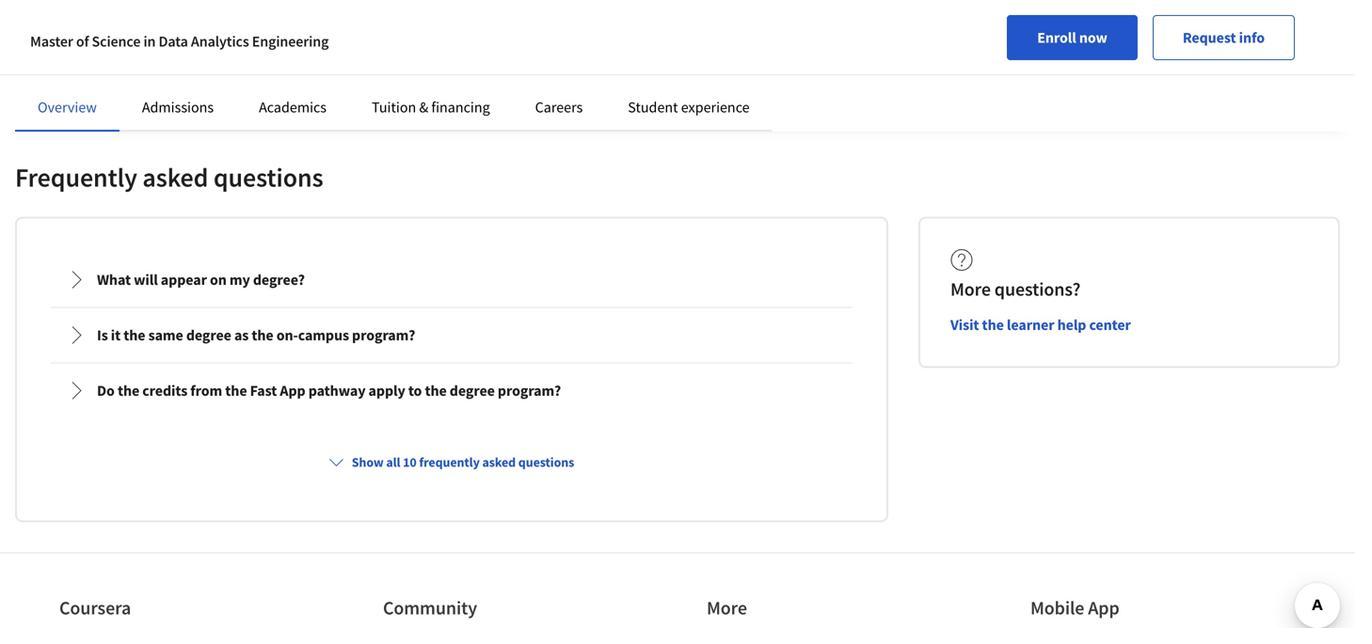 Task type: locate. For each thing, give the bounding box(es) containing it.
1 horizontal spatial app
[[1088, 597, 1120, 620]]

0 horizontal spatial more
[[707, 597, 747, 620]]

asked down admissions
[[142, 161, 208, 194]]

1 horizontal spatial more
[[951, 278, 991, 301]]

to
[[408, 382, 422, 401]]

degree
[[186, 326, 231, 345], [450, 382, 495, 401]]

what will appear on my degree? button
[[52, 254, 852, 307]]

0 horizontal spatial degree
[[186, 326, 231, 345]]

is it the same degree as the on-campus program? button
[[52, 309, 852, 362]]

on-
[[276, 326, 298, 345]]

1 horizontal spatial degree
[[450, 382, 495, 401]]

enroll now button
[[1007, 15, 1138, 60]]

1 vertical spatial questions
[[518, 454, 574, 471]]

collapsed list
[[47, 249, 856, 423]]

questions
[[214, 161, 323, 194], [518, 454, 574, 471]]

analytics
[[191, 32, 249, 51]]

the right do
[[118, 382, 139, 401]]

0 horizontal spatial asked
[[142, 161, 208, 194]]

0 horizontal spatial program?
[[352, 326, 415, 345]]

0 horizontal spatial app
[[280, 382, 306, 401]]

student experience link
[[628, 98, 750, 117]]

visit the learner help center
[[951, 316, 1131, 335]]

degree right to
[[450, 382, 495, 401]]

more questions?
[[951, 278, 1081, 301]]

master
[[30, 32, 73, 51]]

program? inside "dropdown button"
[[352, 326, 415, 345]]

more
[[951, 278, 991, 301], [707, 597, 747, 620]]

asked inside "dropdown button"
[[482, 454, 516, 471]]

0 vertical spatial asked
[[142, 161, 208, 194]]

student
[[628, 98, 678, 117]]

0 vertical spatial degree
[[186, 326, 231, 345]]

learner
[[1007, 316, 1055, 335]]

is
[[97, 326, 108, 345]]

apply
[[369, 382, 405, 401]]

it
[[111, 326, 121, 345]]

info
[[1239, 28, 1265, 47]]

in
[[143, 32, 156, 51]]

more for more questions?
[[951, 278, 991, 301]]

app
[[280, 382, 306, 401], [1088, 597, 1120, 620]]

0 vertical spatial app
[[280, 382, 306, 401]]

will
[[134, 271, 158, 290]]

science
[[92, 32, 141, 51]]

1 vertical spatial more
[[707, 597, 747, 620]]

1 horizontal spatial program?
[[498, 382, 561, 401]]

1 horizontal spatial questions
[[518, 454, 574, 471]]

careers
[[535, 98, 583, 117]]

program? inside dropdown button
[[498, 382, 561, 401]]

the
[[982, 316, 1004, 335], [124, 326, 145, 345], [252, 326, 274, 345], [118, 382, 139, 401], [225, 382, 247, 401], [425, 382, 447, 401]]

visit the learner help center link
[[951, 314, 1131, 337]]

1 vertical spatial degree
[[450, 382, 495, 401]]

engineering
[[252, 32, 329, 51]]

0 vertical spatial program?
[[352, 326, 415, 345]]

frequently asked questions
[[15, 161, 323, 194]]

request info
[[1183, 28, 1265, 47]]

0 vertical spatial more
[[951, 278, 991, 301]]

financing
[[431, 98, 490, 117]]

degree left as
[[186, 326, 231, 345]]

1 vertical spatial asked
[[482, 454, 516, 471]]

asked
[[142, 161, 208, 194], [482, 454, 516, 471]]

my
[[230, 271, 250, 290]]

app inside dropdown button
[[280, 382, 306, 401]]

tuition & financing
[[372, 98, 490, 117]]

data
[[159, 32, 188, 51]]

asked right frequently
[[482, 454, 516, 471]]

appear
[[161, 271, 207, 290]]

app right mobile
[[1088, 597, 1120, 620]]

program?
[[352, 326, 415, 345], [498, 382, 561, 401]]

master of science in data analytics engineering
[[30, 32, 329, 51]]

1 vertical spatial app
[[1088, 597, 1120, 620]]

1 horizontal spatial asked
[[482, 454, 516, 471]]

1 vertical spatial program?
[[498, 382, 561, 401]]

help
[[1058, 316, 1086, 335]]

app right fast at the bottom
[[280, 382, 306, 401]]

degree inside "dropdown button"
[[186, 326, 231, 345]]

questions inside "dropdown button"
[[518, 454, 574, 471]]

0 horizontal spatial questions
[[214, 161, 323, 194]]



Task type: describe. For each thing, give the bounding box(es) containing it.
the left fast at the bottom
[[225, 382, 247, 401]]

frequently
[[419, 454, 480, 471]]

request info button
[[1153, 15, 1295, 60]]

admissions
[[142, 98, 214, 117]]

more for more
[[707, 597, 747, 620]]

degree inside dropdown button
[[450, 382, 495, 401]]

all
[[386, 454, 400, 471]]

experience
[[681, 98, 750, 117]]

show all 10 frequently asked questions button
[[322, 446, 582, 480]]

do
[[97, 382, 115, 401]]

&
[[419, 98, 428, 117]]

the right visit
[[982, 316, 1004, 335]]

request
[[1183, 28, 1236, 47]]

what
[[97, 271, 131, 290]]

tuition & financing link
[[372, 98, 490, 117]]

credits
[[142, 382, 187, 401]]

0 vertical spatial questions
[[214, 161, 323, 194]]

now
[[1079, 28, 1108, 47]]

center
[[1089, 316, 1131, 335]]

the right as
[[252, 326, 274, 345]]

frequently
[[15, 161, 137, 194]]

show
[[352, 454, 384, 471]]

visit
[[951, 316, 979, 335]]

student experience
[[628, 98, 750, 117]]

overview link
[[38, 98, 97, 117]]

coursera
[[59, 597, 131, 620]]

careers link
[[535, 98, 583, 117]]

mobile app
[[1031, 597, 1120, 620]]

show all 10 frequently asked questions
[[352, 454, 574, 471]]

community
[[383, 597, 477, 620]]

from
[[190, 382, 222, 401]]

the right it
[[124, 326, 145, 345]]

of
[[76, 32, 89, 51]]

academics link
[[259, 98, 327, 117]]

enroll
[[1037, 28, 1076, 47]]

questions?
[[995, 278, 1081, 301]]

on
[[210, 271, 227, 290]]

fast
[[250, 382, 277, 401]]

do the credits from the fast app pathway apply to the degree program? button
[[52, 365, 852, 418]]

academics
[[259, 98, 327, 117]]

overview
[[38, 98, 97, 117]]

mobile
[[1031, 597, 1085, 620]]

pathway
[[308, 382, 366, 401]]

degree?
[[253, 271, 305, 290]]

campus
[[298, 326, 349, 345]]

the right to
[[425, 382, 447, 401]]

what will appear on my degree?
[[97, 271, 305, 290]]

as
[[234, 326, 249, 345]]

enroll now
[[1037, 28, 1108, 47]]

is it the same degree as the on-campus program?
[[97, 326, 415, 345]]

admissions link
[[142, 98, 214, 117]]

do the credits from the fast app pathway apply to the degree program?
[[97, 382, 561, 401]]

tuition
[[372, 98, 416, 117]]

10
[[403, 454, 417, 471]]

same
[[148, 326, 183, 345]]



Task type: vqa. For each thing, say whether or not it's contained in the screenshot.
Overview LINK
yes



